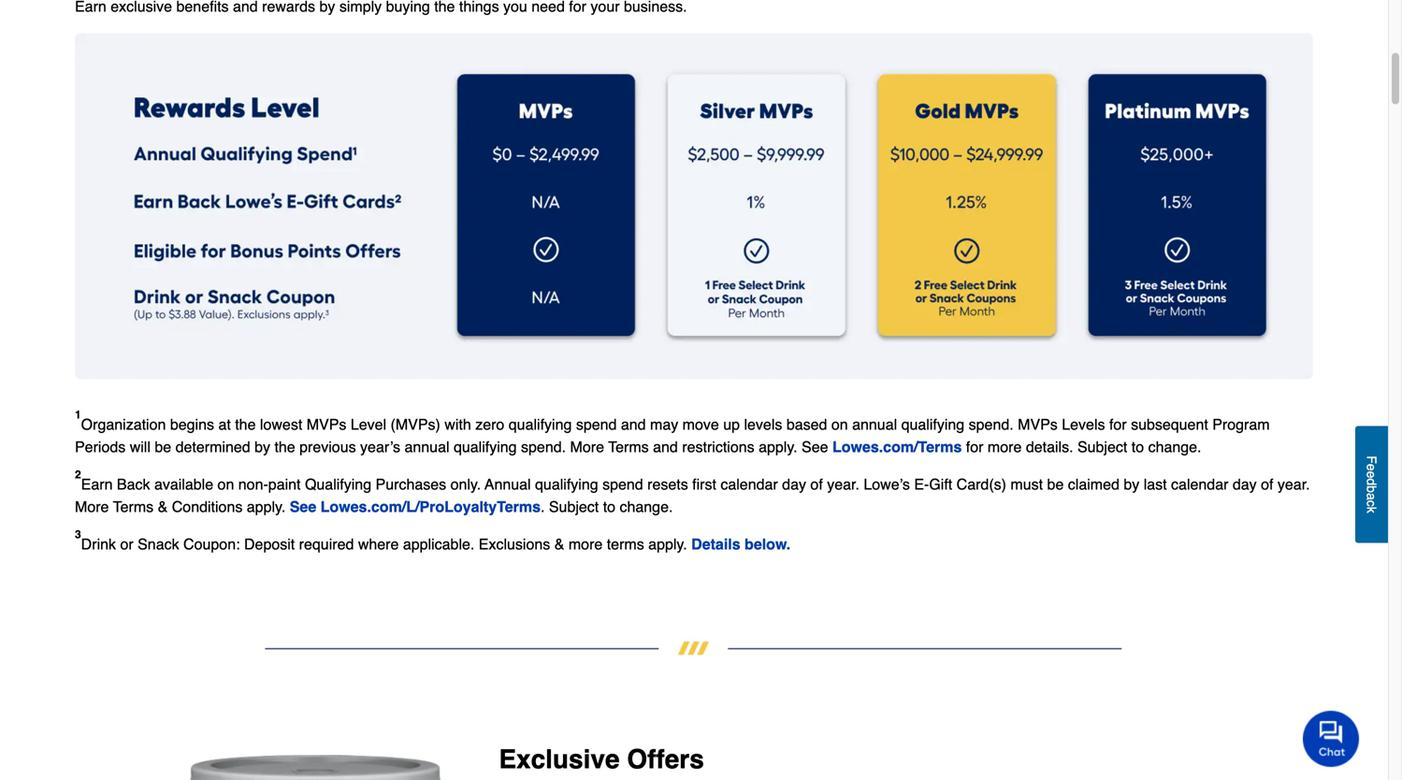 Task type: locate. For each thing, give the bounding box(es) containing it.
of down program
[[1261, 476, 1274, 493]]

1 horizontal spatial to
[[1132, 438, 1144, 456]]

be right will
[[155, 438, 171, 456]]

e up the d
[[1365, 464, 1380, 471]]

be
[[155, 438, 171, 456], [1048, 476, 1064, 493]]

0 horizontal spatial calendar
[[721, 476, 778, 493]]

1 horizontal spatial of
[[1261, 476, 1274, 493]]

apply. down the non-
[[247, 498, 286, 515]]

e
[[1365, 464, 1380, 471], [1365, 471, 1380, 478]]

1 vertical spatial more
[[75, 498, 109, 515]]

3
[[75, 528, 81, 541]]

1 horizontal spatial &
[[555, 536, 565, 553]]

0 horizontal spatial day
[[782, 476, 807, 493]]

periods
[[75, 438, 126, 456]]

spend. up lowes.com/terms for more details. subject to change.
[[969, 416, 1014, 433]]

1 horizontal spatial year.
[[1278, 476, 1311, 493]]

see down the based at the right bottom of the page
[[802, 438, 829, 456]]

mvps up "previous"
[[307, 416, 347, 433]]

on left the non-
[[218, 476, 234, 493]]

1 horizontal spatial more
[[570, 438, 604, 456]]

purchases
[[376, 476, 446, 493]]

1 vertical spatial and
[[653, 438, 678, 456]]

year. left lowe's at the right of page
[[827, 476, 860, 493]]

on right the based at the right bottom of the page
[[832, 416, 848, 433]]

for
[[1110, 416, 1127, 433], [966, 438, 984, 456]]

spend inside 1 organization begins at the lowest mvps level (mvps) with zero qualifying spend and may move up levels based on annual qualifying spend. mvps levels for subsequent program periods will be determined by the previous year's annual qualifying spend. more terms and restrictions apply. see
[[576, 416, 617, 433]]

apply. right terms
[[649, 536, 687, 553]]

1 horizontal spatial see
[[802, 438, 829, 456]]

0 horizontal spatial &
[[158, 498, 168, 515]]

c
[[1365, 500, 1380, 507]]

1 horizontal spatial terms
[[608, 438, 649, 456]]

e up b
[[1365, 471, 1380, 478]]

0 vertical spatial see
[[802, 438, 829, 456]]

terms up resets
[[608, 438, 649, 456]]

day down program
[[1233, 476, 1257, 493]]

apply. down levels
[[759, 438, 798, 456]]

0 vertical spatial apply.
[[759, 438, 798, 456]]

qualifying
[[509, 416, 572, 433], [902, 416, 965, 433], [454, 438, 517, 456], [535, 476, 599, 493]]

to down subsequent at the right
[[1132, 438, 1144, 456]]

more inside 2 earn back available on non-paint qualifying purchases only. annual qualifying spend resets first calendar day of year. lowe's e-gift card(s) must be claimed by last calendar day of year. more terms & conditions apply.
[[75, 498, 109, 515]]

1 horizontal spatial annual
[[853, 416, 897, 433]]

1 horizontal spatial change.
[[1149, 438, 1202, 456]]

the
[[235, 416, 256, 433], [275, 438, 295, 456]]

annual
[[853, 416, 897, 433], [405, 438, 450, 456]]

0 vertical spatial by
[[255, 438, 270, 456]]

1 horizontal spatial subject
[[1078, 438, 1128, 456]]

0 vertical spatial to
[[1132, 438, 1144, 456]]

resets
[[648, 476, 688, 493]]

terms
[[608, 438, 649, 456], [113, 498, 154, 515]]

annual up lowes.com/terms link
[[853, 416, 897, 433]]

calendar
[[721, 476, 778, 493], [1172, 476, 1229, 493]]

1 day from the left
[[782, 476, 807, 493]]

calendar right first
[[721, 476, 778, 493]]

change. down subsequent at the right
[[1149, 438, 1202, 456]]

subject down levels
[[1078, 438, 1128, 456]]

1 horizontal spatial spend.
[[969, 416, 1014, 433]]

1 vertical spatial be
[[1048, 476, 1064, 493]]

& down available
[[158, 498, 168, 515]]

1 vertical spatial on
[[218, 476, 234, 493]]

see down paint on the left of page
[[290, 498, 316, 515]]

last
[[1144, 476, 1167, 493]]

spend left resets
[[603, 476, 643, 493]]

of
[[811, 476, 823, 493], [1261, 476, 1274, 493]]

with
[[445, 416, 471, 433]]

qualifying
[[305, 476, 372, 493]]

2
[[75, 468, 81, 481]]

subject right .
[[549, 498, 599, 515]]

0 vertical spatial spend
[[576, 416, 617, 433]]

subsequent
[[1131, 416, 1209, 433]]

by down "lowest"
[[255, 438, 270, 456]]

2 earn back available on non-paint qualifying purchases only. annual qualifying spend resets first calendar day of year. lowe's e-gift card(s) must be claimed by last calendar day of year. more terms & conditions apply.
[[75, 468, 1311, 515]]

&
[[158, 498, 168, 515], [555, 536, 565, 553]]

levels
[[744, 416, 783, 433]]

spend for resets
[[603, 476, 643, 493]]

1 horizontal spatial for
[[1110, 416, 1127, 433]]

year.
[[827, 476, 860, 493], [1278, 476, 1311, 493]]

at
[[218, 416, 231, 433]]

0 vertical spatial terms
[[608, 438, 649, 456]]

0 vertical spatial more
[[570, 438, 604, 456]]

0 vertical spatial more
[[988, 438, 1022, 456]]

0 horizontal spatial mvps
[[307, 416, 347, 433]]

1 horizontal spatial on
[[832, 416, 848, 433]]

exclusive
[[499, 745, 620, 775]]

only.
[[451, 476, 481, 493]]

exclusions
[[479, 536, 550, 553]]

of down the based at the right bottom of the page
[[811, 476, 823, 493]]

change. down resets
[[620, 498, 673, 515]]

spend left may
[[576, 416, 617, 433]]

1
[[75, 408, 81, 422]]

1 horizontal spatial and
[[653, 438, 678, 456]]

1 year. from the left
[[827, 476, 860, 493]]

apply. inside 3 drink or snack coupon: deposit required where applicable. exclusions & more terms apply. details below.
[[649, 536, 687, 553]]

see lowes.com/l/proloyaltyterms . subject to change.
[[290, 498, 673, 515]]

see
[[802, 438, 829, 456], [290, 498, 316, 515]]

1 vertical spatial apply.
[[247, 498, 286, 515]]

1 horizontal spatial calendar
[[1172, 476, 1229, 493]]

& right exclusions
[[555, 536, 565, 553]]

1 vertical spatial annual
[[405, 438, 450, 456]]

1 vertical spatial more
[[569, 536, 603, 553]]

mvps
[[307, 416, 347, 433], [1018, 416, 1058, 433]]

lowes.com/terms
[[833, 438, 962, 456]]

b
[[1365, 486, 1380, 493]]

0 horizontal spatial of
[[811, 476, 823, 493]]

annual down (mvps)
[[405, 438, 450, 456]]

move
[[683, 416, 719, 433]]

0 horizontal spatial and
[[621, 416, 646, 433]]

page divider image
[[75, 642, 1314, 655]]

0 vertical spatial be
[[155, 438, 171, 456]]

0 horizontal spatial for
[[966, 438, 984, 456]]

first
[[693, 476, 717, 493]]

qualifying inside 2 earn back available on non-paint qualifying purchases only. annual qualifying spend resets first calendar day of year. lowe's e-gift card(s) must be claimed by last calendar day of year. more terms & conditions apply.
[[535, 476, 599, 493]]

to up terms
[[603, 498, 616, 515]]

day down the based at the right bottom of the page
[[782, 476, 807, 493]]

a
[[1365, 493, 1380, 500]]

0 horizontal spatial subject
[[549, 498, 599, 515]]

0 horizontal spatial the
[[235, 416, 256, 433]]

0 horizontal spatial be
[[155, 438, 171, 456]]

apply. inside 1 organization begins at the lowest mvps level (mvps) with zero qualifying spend and may move up levels based on annual qualifying spend. mvps levels for subsequent program periods will be determined by the previous year's annual qualifying spend. more terms and restrictions apply. see
[[759, 438, 798, 456]]

apply.
[[759, 438, 798, 456], [247, 498, 286, 515], [649, 536, 687, 553]]

where
[[358, 536, 399, 553]]

1 calendar from the left
[[721, 476, 778, 493]]

1 horizontal spatial apply.
[[649, 536, 687, 553]]

0 horizontal spatial year.
[[827, 476, 860, 493]]

1 horizontal spatial day
[[1233, 476, 1257, 493]]

k
[[1365, 507, 1380, 513]]

must
[[1011, 476, 1043, 493]]

0 horizontal spatial apply.
[[247, 498, 286, 515]]

1 e from the top
[[1365, 464, 1380, 471]]

spend
[[576, 416, 617, 433], [603, 476, 643, 493]]

lowe's
[[864, 476, 910, 493]]

1 horizontal spatial by
[[1124, 476, 1140, 493]]

will
[[130, 438, 151, 456]]

0 vertical spatial on
[[832, 416, 848, 433]]

spend inside 2 earn back available on non-paint qualifying purchases only. annual qualifying spend resets first calendar day of year. lowe's e-gift card(s) must be claimed by last calendar day of year. more terms & conditions apply.
[[603, 476, 643, 493]]

terms down back
[[113, 498, 154, 515]]

0 horizontal spatial terms
[[113, 498, 154, 515]]

1 vertical spatial change.
[[620, 498, 673, 515]]

determined
[[176, 438, 250, 456]]

to
[[1132, 438, 1144, 456], [603, 498, 616, 515]]

by left last
[[1124, 476, 1140, 493]]

begins
[[170, 416, 214, 433]]

2 year. from the left
[[1278, 476, 1311, 493]]

the right at
[[235, 416, 256, 433]]

0 horizontal spatial more
[[75, 498, 109, 515]]

0 vertical spatial the
[[235, 416, 256, 433]]

0 horizontal spatial to
[[603, 498, 616, 515]]

level
[[351, 416, 387, 433]]

2 of from the left
[[1261, 476, 1274, 493]]

year. left f e e d b a c k button
[[1278, 476, 1311, 493]]

program
[[1213, 416, 1270, 433]]

and left may
[[621, 416, 646, 433]]

more up must at the right bottom
[[988, 438, 1022, 456]]

applicable.
[[403, 536, 475, 553]]

change.
[[1149, 438, 1202, 456], [620, 498, 673, 515]]

and down may
[[653, 438, 678, 456]]

0 horizontal spatial on
[[218, 476, 234, 493]]

0 vertical spatial for
[[1110, 416, 1127, 433]]

0 vertical spatial spend.
[[969, 416, 1014, 433]]

on inside 1 organization begins at the lowest mvps level (mvps) with zero qualifying spend and may move up levels based on annual qualifying spend. mvps levels for subsequent program periods will be determined by the previous year's annual qualifying spend. more terms and restrictions apply. see
[[832, 416, 848, 433]]

details.
[[1026, 438, 1074, 456]]

0 horizontal spatial more
[[569, 536, 603, 553]]

2 day from the left
[[1233, 476, 1257, 493]]

spend. up annual on the left bottom
[[521, 438, 566, 456]]

2 vertical spatial apply.
[[649, 536, 687, 553]]

0 horizontal spatial spend.
[[521, 438, 566, 456]]

1 vertical spatial subject
[[549, 498, 599, 515]]

mvps up details.
[[1018, 416, 1058, 433]]

1 vertical spatial spend
[[603, 476, 643, 493]]

apply. inside 2 earn back available on non-paint qualifying purchases only. annual qualifying spend resets first calendar day of year. lowe's e-gift card(s) must be claimed by last calendar day of year. more terms & conditions apply.
[[247, 498, 286, 515]]

see lowes.com/l/proloyaltyterms link
[[290, 498, 541, 515]]

0 vertical spatial change.
[[1149, 438, 1202, 456]]

and
[[621, 416, 646, 433], [653, 438, 678, 456]]

subject
[[1078, 438, 1128, 456], [549, 498, 599, 515]]

1 horizontal spatial be
[[1048, 476, 1064, 493]]

1 vertical spatial &
[[555, 536, 565, 553]]

deposit
[[244, 536, 295, 553]]

0 horizontal spatial annual
[[405, 438, 450, 456]]

day
[[782, 476, 807, 493], [1233, 476, 1257, 493]]

0 horizontal spatial see
[[290, 498, 316, 515]]

qualifying up .
[[535, 476, 599, 493]]

lowes.com/l/proloyaltyterms
[[321, 498, 541, 515]]

1 horizontal spatial mvps
[[1018, 416, 1058, 433]]

.
[[541, 498, 545, 515]]

be right must at the right bottom
[[1048, 476, 1064, 493]]

1 horizontal spatial the
[[275, 438, 295, 456]]

be inside 2 earn back available on non-paint qualifying purchases only. annual qualifying spend resets first calendar day of year. lowe's e-gift card(s) must be claimed by last calendar day of year. more terms & conditions apply.
[[1048, 476, 1064, 493]]

3 drink or snack coupon: deposit required where applicable. exclusions & more terms apply. details below.
[[75, 528, 791, 553]]

more
[[988, 438, 1022, 456], [569, 536, 603, 553]]

0 horizontal spatial change.
[[620, 498, 673, 515]]

2 horizontal spatial apply.
[[759, 438, 798, 456]]

1 vertical spatial terms
[[113, 498, 154, 515]]

0 horizontal spatial by
[[255, 438, 270, 456]]

calendar right last
[[1172, 476, 1229, 493]]

0 vertical spatial &
[[158, 498, 168, 515]]

for up card(s)
[[966, 438, 984, 456]]

more left terms
[[569, 536, 603, 553]]

0 vertical spatial and
[[621, 416, 646, 433]]

1 mvps from the left
[[307, 416, 347, 433]]

spend.
[[969, 416, 1014, 433], [521, 438, 566, 456]]

the down "lowest"
[[275, 438, 295, 456]]

0 vertical spatial subject
[[1078, 438, 1128, 456]]

1 vertical spatial by
[[1124, 476, 1140, 493]]

1 vertical spatial spend.
[[521, 438, 566, 456]]

on
[[832, 416, 848, 433], [218, 476, 234, 493]]

for right levels
[[1110, 416, 1127, 433]]



Task type: vqa. For each thing, say whether or not it's contained in the screenshot.
1st Pickup
no



Task type: describe. For each thing, give the bounding box(es) containing it.
0 vertical spatial annual
[[853, 416, 897, 433]]

levels
[[1062, 416, 1106, 433]]

qualifying right zero
[[509, 416, 572, 433]]

1 horizontal spatial more
[[988, 438, 1022, 456]]

restrictions
[[682, 438, 755, 456]]

details below. link
[[692, 536, 791, 553]]

required
[[299, 536, 354, 553]]

1 vertical spatial the
[[275, 438, 295, 456]]

more inside 3 drink or snack coupon: deposit required where applicable. exclusions & more terms apply. details below.
[[569, 536, 603, 553]]

previous
[[300, 438, 356, 456]]

be inside 1 organization begins at the lowest mvps level (mvps) with zero qualifying spend and may move up levels based on annual qualifying spend. mvps levels for subsequent program periods will be determined by the previous year's annual qualifying spend. more terms and restrictions apply. see
[[155, 438, 171, 456]]

& inside 3 drink or snack coupon: deposit required where applicable. exclusions & more terms apply. details below.
[[555, 536, 565, 553]]

back
[[117, 476, 150, 493]]

see inside 1 organization begins at the lowest mvps level (mvps) with zero qualifying spend and may move up levels based on annual qualifying spend. mvps levels for subsequent program periods will be determined by the previous year's annual qualifying spend. more terms and restrictions apply. see
[[802, 438, 829, 456]]

zero
[[476, 416, 505, 433]]

1 vertical spatial to
[[603, 498, 616, 515]]

based
[[787, 416, 828, 433]]

1 vertical spatial see
[[290, 498, 316, 515]]

may
[[650, 416, 679, 433]]

or
[[120, 536, 134, 553]]

e-
[[914, 476, 929, 493]]

terms inside 1 organization begins at the lowest mvps level (mvps) with zero qualifying spend and may move up levels based on annual qualifying spend. mvps levels for subsequent program periods will be determined by the previous year's annual qualifying spend. more terms and restrictions apply. see
[[608, 438, 649, 456]]

below.
[[745, 536, 791, 553]]

& inside 2 earn back available on non-paint qualifying purchases only. annual qualifying spend resets first calendar day of year. lowe's e-gift card(s) must be claimed by last calendar day of year. more terms & conditions apply.
[[158, 498, 168, 515]]

year's
[[360, 438, 401, 456]]

non-
[[238, 476, 268, 493]]

chat invite button image
[[1303, 710, 1361, 767]]

drink
[[81, 536, 116, 553]]

annual
[[485, 476, 531, 493]]

2 e from the top
[[1365, 471, 1380, 478]]

spend for and
[[576, 416, 617, 433]]

for inside 1 organization begins at the lowest mvps level (mvps) with zero qualifying spend and may move up levels based on annual qualifying spend. mvps levels for subsequent program periods will be determined by the previous year's annual qualifying spend. more terms and restrictions apply. see
[[1110, 416, 1127, 433]]

organization
[[81, 416, 166, 433]]

1 of from the left
[[811, 476, 823, 493]]

coupon:
[[183, 536, 240, 553]]

claimed
[[1068, 476, 1120, 493]]

a can of h g t v home by sherwin-williams showcase paint and a pail of valspar paint. image
[[79, 749, 469, 780]]

exclusive offers
[[499, 745, 704, 775]]

a chart with yearly benefits for m v p's tiers. image
[[75, 33, 1314, 380]]

by inside 2 earn back available on non-paint qualifying purchases only. annual qualifying spend resets first calendar day of year. lowe's e-gift card(s) must be claimed by last calendar day of year. more terms & conditions apply.
[[1124, 476, 1140, 493]]

gift
[[929, 476, 953, 493]]

f e e d b a c k
[[1365, 456, 1380, 513]]

more inside 1 organization begins at the lowest mvps level (mvps) with zero qualifying spend and may move up levels based on annual qualifying spend. mvps levels for subsequent program periods will be determined by the previous year's annual qualifying spend. more terms and restrictions apply. see
[[570, 438, 604, 456]]

d
[[1365, 478, 1380, 486]]

qualifying down zero
[[454, 438, 517, 456]]

1 organization begins at the lowest mvps level (mvps) with zero qualifying spend and may move up levels based on annual qualifying spend. mvps levels for subsequent program periods will be determined by the previous year's annual qualifying spend. more terms and restrictions apply. see
[[75, 408, 1270, 456]]

qualifying up lowes.com/terms link
[[902, 416, 965, 433]]

f e e d b a c k button
[[1356, 426, 1389, 543]]

f
[[1365, 456, 1380, 464]]

earn
[[81, 476, 113, 493]]

(mvps)
[[391, 416, 441, 433]]

lowes.com/terms for more details. subject to change.
[[833, 438, 1206, 456]]

card(s)
[[957, 476, 1007, 493]]

2 mvps from the left
[[1018, 416, 1058, 433]]

terms
[[607, 536, 644, 553]]

2 calendar from the left
[[1172, 476, 1229, 493]]

terms inside 2 earn back available on non-paint qualifying purchases only. annual qualifying spend resets first calendar day of year. lowe's e-gift card(s) must be claimed by last calendar day of year. more terms & conditions apply.
[[113, 498, 154, 515]]

on inside 2 earn back available on non-paint qualifying purchases only. annual qualifying spend resets first calendar day of year. lowe's e-gift card(s) must be claimed by last calendar day of year. more terms & conditions apply.
[[218, 476, 234, 493]]

1 vertical spatial for
[[966, 438, 984, 456]]

paint
[[268, 476, 301, 493]]

offers
[[627, 745, 704, 775]]

up
[[724, 416, 740, 433]]

available
[[154, 476, 213, 493]]

details
[[692, 536, 741, 553]]

snack
[[138, 536, 179, 553]]

by inside 1 organization begins at the lowest mvps level (mvps) with zero qualifying spend and may move up levels based on annual qualifying spend. mvps levels for subsequent program periods will be determined by the previous year's annual qualifying spend. more terms and restrictions apply. see
[[255, 438, 270, 456]]

conditions
[[172, 498, 243, 515]]

lowest
[[260, 416, 302, 433]]

lowes.com/terms link
[[833, 438, 962, 456]]



